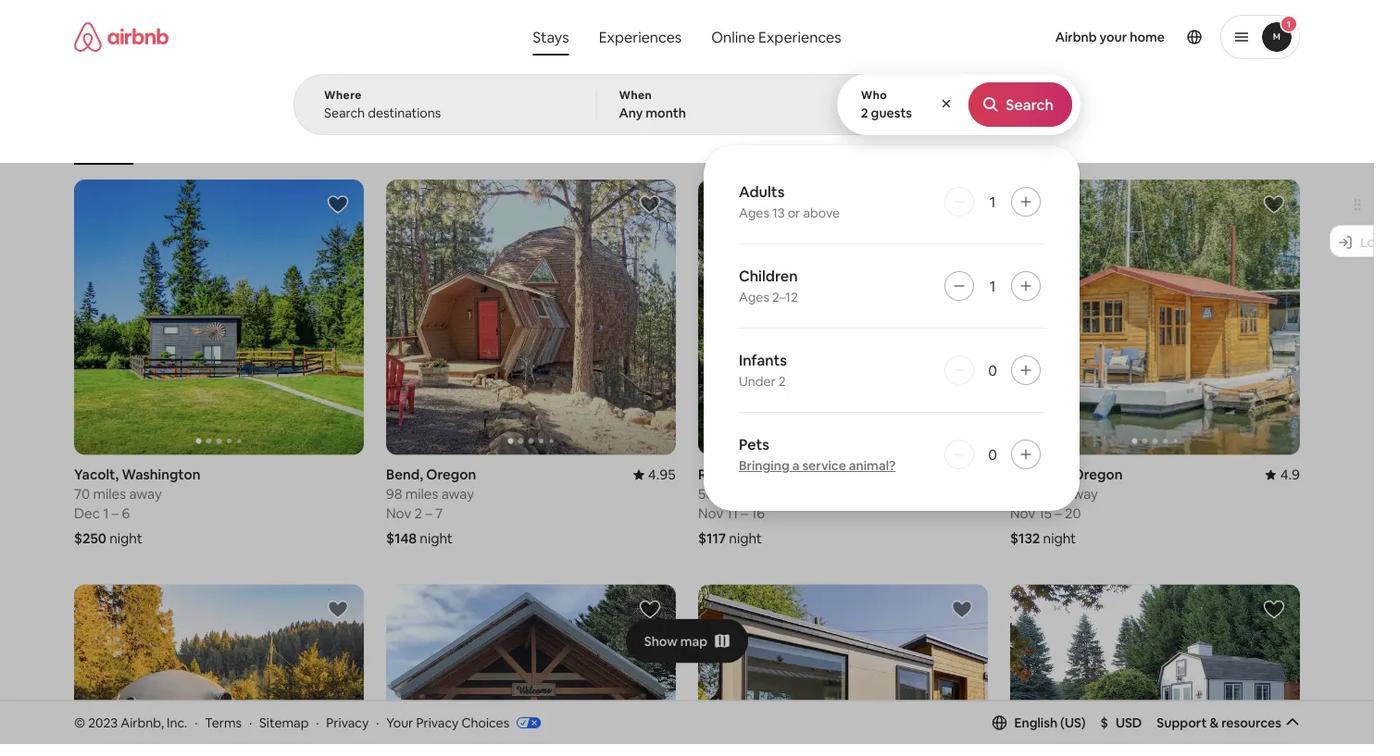 Task type: vqa. For each thing, say whether or not it's contained in the screenshot.
Choose Link related to Tue, Oct 31 11:00 AM–12:00 PM (PDT) Private groups only
no



Task type: describe. For each thing, give the bounding box(es) containing it.
experiences inside 'button'
[[599, 27, 682, 46]]

2 experiences from the left
[[759, 27, 842, 46]]

away for 6
[[129, 485, 162, 503]]

children ages 2–12
[[739, 266, 798, 306]]

what can we help you find? tab list
[[518, 19, 697, 56]]

your privacy choices link
[[387, 715, 541, 733]]

off-the-grid
[[245, 137, 309, 151]]

4.9
[[1281, 466, 1301, 484]]

treehouses
[[854, 137, 914, 151]]

yacolt, washington 70 miles away dec 1 – 6 $250 night
[[74, 466, 201, 548]]

2 inside the who 2 guests
[[861, 105, 869, 121]]

bringing
[[739, 458, 790, 474]]

infants
[[739, 351, 787, 370]]

night for 7
[[420, 530, 453, 548]]

$117
[[699, 530, 727, 548]]

english
[[1015, 715, 1058, 732]]

service
[[803, 458, 847, 474]]

1 · from the left
[[195, 715, 198, 732]]

or
[[788, 205, 801, 221]]

off-
[[245, 137, 266, 151]]

11
[[727, 505, 738, 523]]

nov for 50
[[1011, 505, 1036, 523]]

airbnb
[[1056, 29, 1098, 45]]

16
[[751, 505, 765, 523]]

the-
[[266, 137, 288, 151]]

0 for pets
[[989, 445, 998, 464]]

away for 7
[[442, 485, 474, 503]]

your
[[1100, 29, 1128, 45]]

add to wishlist: rhododendron, oregon image
[[952, 194, 974, 216]]

1 inside yacolt, washington 70 miles away dec 1 – 6 $250 night
[[103, 505, 109, 523]]

resources
[[1222, 715, 1282, 732]]

2 · from the left
[[249, 715, 252, 732]]

rhododendron, oregon 56 miles away nov 11 – 16 $117 night
[[699, 466, 853, 548]]

experiences button
[[584, 19, 697, 56]]

oregon for bend, oregon
[[426, 466, 476, 484]]

$250
[[74, 530, 106, 548]]

online experiences link
[[697, 19, 857, 56]]

miles for 11
[[718, 485, 751, 503]]

4.9 out of 5 average rating image
[[1266, 466, 1301, 484]]

terms · sitemap · privacy ·
[[205, 715, 379, 732]]

where
[[324, 88, 362, 102]]

away for 20
[[1066, 485, 1099, 503]]

adults ages 13 or above
[[739, 182, 840, 221]]

amazing
[[746, 137, 792, 151]]

portland,
[[1011, 466, 1070, 484]]

night for 20
[[1044, 530, 1077, 548]]

98
[[386, 485, 403, 503]]

privacy link
[[326, 715, 369, 732]]

sitemap
[[260, 715, 309, 732]]

group containing off-the-grid
[[74, 93, 1031, 165]]

show map button
[[626, 619, 749, 664]]

stays tab panel
[[294, 74, 1081, 511]]

amazing views
[[746, 137, 824, 151]]

$ usd
[[1101, 715, 1143, 732]]

airbnb your home link
[[1045, 18, 1177, 57]]

©
[[74, 715, 85, 732]]

miles for 15
[[1030, 485, 1063, 503]]

omg!
[[675, 137, 705, 151]]

any
[[619, 105, 643, 121]]

© 2023 airbnb, inc. ·
[[74, 715, 198, 732]]

(us)
[[1061, 715, 1086, 732]]

bringing a service animal? button
[[739, 458, 896, 474]]

ages for children
[[739, 289, 770, 306]]

none search field containing stays
[[294, 0, 1081, 511]]

away for 16
[[754, 485, 786, 503]]

profile element
[[873, 0, 1301, 74]]

stays
[[533, 27, 569, 46]]

rhododendron,
[[699, 466, 801, 484]]

oregon for portland, oregon
[[1073, 466, 1123, 484]]

home
[[1131, 29, 1166, 45]]

Where field
[[324, 105, 566, 121]]

historical homes
[[944, 137, 1031, 151]]

under
[[739, 373, 776, 390]]

show
[[645, 633, 678, 650]]

usd
[[1116, 715, 1143, 732]]

inc.
[[167, 715, 187, 732]]

15
[[1039, 505, 1053, 523]]

english (us) button
[[993, 715, 1086, 732]]

&
[[1210, 715, 1219, 732]]

infants under 2
[[739, 351, 787, 390]]

airbnb your home
[[1056, 29, 1166, 45]]

nov for 98
[[386, 505, 412, 523]]

56
[[699, 485, 714, 503]]

miles for 1
[[93, 485, 126, 503]]



Task type: locate. For each thing, give the bounding box(es) containing it.
add to wishlist: chinook, washington image
[[639, 599, 662, 621]]

2 nov from the left
[[699, 505, 724, 523]]

nov down 56
[[699, 505, 724, 523]]

show map
[[645, 633, 708, 650]]

0 vertical spatial ages
[[739, 205, 770, 221]]

away up the 20 on the bottom right
[[1066, 485, 1099, 503]]

4.95 out of 5 average rating image
[[634, 466, 676, 484]]

1 night from the left
[[109, 530, 142, 548]]

miles inside yacolt, washington 70 miles away dec 1 – 6 $250 night
[[93, 485, 126, 503]]

who
[[861, 88, 888, 102]]

– right "15"
[[1056, 505, 1063, 523]]

1 away from the left
[[129, 485, 162, 503]]

2 away from the left
[[442, 485, 474, 503]]

2 inside infants under 2
[[779, 373, 786, 390]]

2–12
[[773, 289, 798, 306]]

$132
[[1011, 530, 1041, 548]]

night down the 20 on the bottom right
[[1044, 530, 1077, 548]]

20
[[1066, 505, 1082, 523]]

3 away from the left
[[754, 485, 786, 503]]

miles down yacolt,
[[93, 485, 126, 503]]

0 horizontal spatial oregon
[[426, 466, 476, 484]]

1 ages from the top
[[739, 205, 770, 221]]

1 button
[[1221, 15, 1301, 59]]

2 horizontal spatial nov
[[1011, 505, 1036, 523]]

group
[[74, 93, 1031, 165], [74, 180, 364, 455], [386, 180, 676, 455], [699, 180, 989, 455], [1011, 180, 1301, 455], [74, 585, 364, 746], [386, 585, 676, 746], [699, 585, 989, 746], [1011, 585, 1301, 746]]

away inside rhododendron, oregon 56 miles away nov 11 – 16 $117 night
[[754, 485, 786, 503]]

4.94
[[961, 466, 989, 484]]

oregon for rhododendron, oregon
[[803, 466, 853, 484]]

night
[[109, 530, 142, 548], [420, 530, 453, 548], [729, 530, 762, 548], [1044, 530, 1077, 548]]

2 privacy from the left
[[416, 715, 459, 732]]

add to wishlist: vancouver, washington image
[[1264, 599, 1286, 621]]

3 · from the left
[[316, 715, 319, 732]]

pets
[[739, 435, 770, 454]]

pets bringing a service animal?
[[739, 435, 896, 474]]

1 experiences from the left
[[599, 27, 682, 46]]

· right terms 'link'
[[249, 715, 252, 732]]

0
[[989, 361, 998, 380], [989, 445, 998, 464]]

ages down children
[[739, 289, 770, 306]]

miles inside portland, oregon 50 miles away nov 15 – 20 $132 night
[[1030, 485, 1063, 503]]

4 · from the left
[[376, 715, 379, 732]]

online
[[712, 27, 756, 46]]

2 horizontal spatial 2
[[861, 105, 869, 121]]

– inside yacolt, washington 70 miles away dec 1 – 6 $250 night
[[112, 505, 119, 523]]

experiences up when
[[599, 27, 682, 46]]

support & resources
[[1158, 715, 1282, 732]]

2 right under
[[779, 373, 786, 390]]

2 – from the left
[[426, 505, 433, 523]]

nov inside bend, oregon 98 miles away nov 2 – 7 $148 night
[[386, 505, 412, 523]]

0 horizontal spatial 2
[[415, 505, 423, 523]]

– for 20
[[1056, 505, 1063, 523]]

when
[[619, 88, 652, 102]]

historical
[[944, 137, 994, 151]]

2 miles from the left
[[406, 485, 439, 503]]

· left your
[[376, 715, 379, 732]]

3 – from the left
[[741, 505, 748, 523]]

1 inside "dropdown button"
[[1288, 18, 1292, 30]]

None search field
[[294, 0, 1081, 511]]

miles for 2
[[406, 485, 439, 503]]

1 vertical spatial add to wishlist: portland, oregon image
[[952, 599, 974, 621]]

2 horizontal spatial oregon
[[1073, 466, 1123, 484]]

1 horizontal spatial oregon
[[803, 466, 853, 484]]

a
[[793, 458, 800, 474]]

your privacy choices
[[387, 715, 510, 732]]

– for 16
[[741, 505, 748, 523]]

privacy right your
[[416, 715, 459, 732]]

oregon inside bend, oregon 98 miles away nov 2 – 7 $148 night
[[426, 466, 476, 484]]

nov for 56
[[699, 505, 724, 523]]

night down 6
[[109, 530, 142, 548]]

1 privacy from the left
[[326, 715, 369, 732]]

privacy left your
[[326, 715, 369, 732]]

0 horizontal spatial add to wishlist: portland, oregon image
[[952, 599, 974, 621]]

1 0 from the top
[[989, 361, 998, 380]]

away
[[129, 485, 162, 503], [442, 485, 474, 503], [754, 485, 786, 503], [1066, 485, 1099, 503]]

2 night from the left
[[420, 530, 453, 548]]

0 horizontal spatial experiences
[[599, 27, 682, 46]]

dec
[[74, 505, 100, 523]]

4 miles from the left
[[1030, 485, 1063, 503]]

night down the 16
[[729, 530, 762, 548]]

ages inside 'children ages 2–12'
[[739, 289, 770, 306]]

oregon right a
[[803, 466, 853, 484]]

1 vertical spatial 0
[[989, 445, 998, 464]]

oregon
[[426, 466, 476, 484], [803, 466, 853, 484], [1073, 466, 1123, 484]]

animal?
[[849, 458, 896, 474]]

1 vertical spatial 2
[[779, 373, 786, 390]]

– right the "11"
[[741, 505, 748, 523]]

2 0 from the top
[[989, 445, 998, 464]]

0 horizontal spatial nov
[[386, 505, 412, 523]]

miles inside rhododendron, oregon 56 miles away nov 11 – 16 $117 night
[[718, 485, 751, 503]]

2 vertical spatial 2
[[415, 505, 423, 523]]

washington
[[122, 466, 201, 484]]

$148
[[386, 530, 417, 548]]

above
[[804, 205, 840, 221]]

add to wishlist: yacolt, washington image
[[327, 194, 349, 216]]

homes
[[996, 137, 1031, 151]]

3 miles from the left
[[718, 485, 751, 503]]

4 night from the left
[[1044, 530, 1077, 548]]

2 ages from the top
[[739, 289, 770, 306]]

experiences
[[599, 27, 682, 46], [759, 27, 842, 46]]

miles up the "11"
[[718, 485, 751, 503]]

– for 7
[[426, 505, 433, 523]]

3 night from the left
[[729, 530, 762, 548]]

night inside portland, oregon 50 miles away nov 15 – 20 $132 night
[[1044, 530, 1077, 548]]

1 horizontal spatial experiences
[[759, 27, 842, 46]]

privacy inside 'link'
[[416, 715, 459, 732]]

·
[[195, 715, 198, 732], [249, 715, 252, 732], [316, 715, 319, 732], [376, 715, 379, 732]]

1 – from the left
[[112, 505, 119, 523]]

choices
[[462, 715, 510, 732]]

privacy
[[326, 715, 369, 732], [416, 715, 459, 732]]

away inside bend, oregon 98 miles away nov 2 – 7 $148 night
[[442, 485, 474, 503]]

$
[[1101, 715, 1109, 732]]

miles down "bend,"
[[406, 485, 439, 503]]

2023
[[88, 715, 118, 732]]

stays button
[[518, 19, 584, 56]]

night inside bend, oregon 98 miles away nov 2 – 7 $148 night
[[420, 530, 453, 548]]

13
[[773, 205, 785, 221]]

ages
[[739, 205, 770, 221], [739, 289, 770, 306]]

2 inside bend, oregon 98 miles away nov 2 – 7 $148 night
[[415, 505, 423, 523]]

2 left the 7
[[415, 505, 423, 523]]

away up the 16
[[754, 485, 786, 503]]

when any month
[[619, 88, 686, 121]]

2
[[861, 105, 869, 121], [779, 373, 786, 390], [415, 505, 423, 523]]

4 – from the left
[[1056, 505, 1063, 523]]

guests
[[871, 105, 913, 121]]

nov inside rhododendron, oregon 56 miles away nov 11 – 16 $117 night
[[699, 505, 724, 523]]

ages for adults
[[739, 205, 770, 221]]

1
[[1288, 18, 1292, 30], [990, 192, 996, 211], [990, 277, 996, 296], [103, 505, 109, 523]]

70
[[74, 485, 90, 503]]

– left the 7
[[426, 505, 433, 523]]

–
[[112, 505, 119, 523], [426, 505, 433, 523], [741, 505, 748, 523], [1056, 505, 1063, 523]]

– for 6
[[112, 505, 119, 523]]

nov down 50 in the bottom of the page
[[1011, 505, 1036, 523]]

0 horizontal spatial privacy
[[326, 715, 369, 732]]

– left 6
[[112, 505, 119, 523]]

0 vertical spatial add to wishlist: portland, oregon image
[[1264, 194, 1286, 216]]

oregon inside rhododendron, oregon 56 miles away nov 11 – 16 $117 night
[[803, 466, 853, 484]]

oregon inside portland, oregon 50 miles away nov 15 – 20 $132 night
[[1073, 466, 1123, 484]]

– inside bend, oregon 98 miles away nov 2 – 7 $148 night
[[426, 505, 433, 523]]

1 horizontal spatial add to wishlist: portland, oregon image
[[1264, 194, 1286, 216]]

oregon up the 7
[[426, 466, 476, 484]]

ages down adults on the top of the page
[[739, 205, 770, 221]]

miles up "15"
[[1030, 485, 1063, 503]]

50
[[1011, 485, 1027, 503]]

night for 6
[[109, 530, 142, 548]]

away up the 7
[[442, 485, 474, 503]]

1 oregon from the left
[[426, 466, 476, 484]]

6
[[122, 505, 130, 523]]

away down washington
[[129, 485, 162, 503]]

1 miles from the left
[[93, 485, 126, 503]]

4.94 out of 5 average rating image
[[946, 466, 989, 484]]

1 horizontal spatial nov
[[699, 505, 724, 523]]

night down the 7
[[420, 530, 453, 548]]

7
[[436, 505, 443, 523]]

english (us)
[[1015, 715, 1086, 732]]

sitemap link
[[260, 715, 309, 732]]

terms
[[205, 715, 242, 732]]

3 nov from the left
[[1011, 505, 1036, 523]]

ages inside adults ages 13 or above
[[739, 205, 770, 221]]

views
[[795, 137, 824, 151]]

4 away from the left
[[1066, 485, 1099, 503]]

airbnb,
[[121, 715, 164, 732]]

night for 16
[[729, 530, 762, 548]]

terms link
[[205, 715, 242, 732]]

1 horizontal spatial 2
[[779, 373, 786, 390]]

1 vertical spatial ages
[[739, 289, 770, 306]]

0 for infants
[[989, 361, 998, 380]]

miles inside bend, oregon 98 miles away nov 2 – 7 $148 night
[[406, 485, 439, 503]]

portland, oregon 50 miles away nov 15 – 20 $132 night
[[1011, 466, 1123, 548]]

children
[[739, 266, 798, 285]]

map
[[681, 633, 708, 650]]

night inside rhododendron, oregon 56 miles away nov 11 – 16 $117 night
[[729, 530, 762, 548]]

add to wishlist: portland, oregon image
[[1264, 194, 1286, 216], [952, 599, 974, 621]]

– inside rhododendron, oregon 56 miles away nov 11 – 16 $117 night
[[741, 505, 748, 523]]

away inside yacolt, washington 70 miles away dec 1 – 6 $250 night
[[129, 485, 162, 503]]

nov down 98
[[386, 505, 412, 523]]

1 horizontal spatial privacy
[[416, 715, 459, 732]]

support & resources button
[[1158, 715, 1301, 732]]

night inside yacolt, washington 70 miles away dec 1 – 6 $250 night
[[109, 530, 142, 548]]

who 2 guests
[[861, 88, 913, 121]]

3 oregon from the left
[[1073, 466, 1123, 484]]

0 vertical spatial 2
[[861, 105, 869, 121]]

– inside portland, oregon 50 miles away nov 15 – 20 $132 night
[[1056, 505, 1063, 523]]

support
[[1158, 715, 1208, 732]]

2 oregon from the left
[[803, 466, 853, 484]]

2 down who
[[861, 105, 869, 121]]

oregon up the 20 on the bottom right
[[1073, 466, 1123, 484]]

0 vertical spatial 0
[[989, 361, 998, 380]]

1 nov from the left
[[386, 505, 412, 523]]

nov inside portland, oregon 50 miles away nov 15 – 20 $132 night
[[1011, 505, 1036, 523]]

bend, oregon 98 miles away nov 2 – 7 $148 night
[[386, 466, 476, 548]]

experiences right online
[[759, 27, 842, 46]]

grid
[[288, 137, 309, 151]]

bend,
[[386, 466, 423, 484]]

nov
[[386, 505, 412, 523], [699, 505, 724, 523], [1011, 505, 1036, 523]]

adults
[[739, 182, 785, 201]]

online experiences
[[712, 27, 842, 46]]

add to wishlist: eugene, oregon image
[[327, 599, 349, 621]]

away inside portland, oregon 50 miles away nov 15 – 20 $132 night
[[1066, 485, 1099, 503]]

· left 'privacy' link
[[316, 715, 319, 732]]

· right "inc."
[[195, 715, 198, 732]]

add to wishlist: bend, oregon image
[[639, 194, 662, 216]]

4.95
[[648, 466, 676, 484]]



